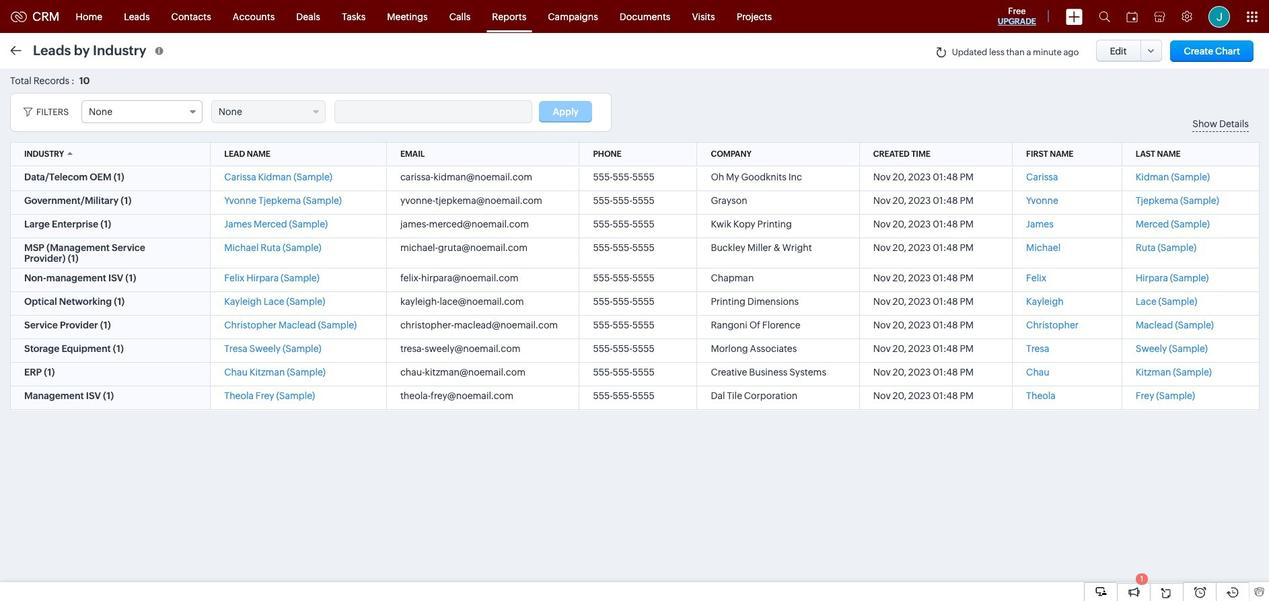 Task type: vqa. For each thing, say whether or not it's contained in the screenshot.
you
no



Task type: locate. For each thing, give the bounding box(es) containing it.
search image
[[1099, 11, 1111, 22]]

None text field
[[335, 101, 532, 123]]

calendar image
[[1127, 11, 1138, 22]]

None field
[[81, 100, 203, 123], [211, 100, 326, 123], [81, 100, 203, 123], [211, 100, 326, 123]]

logo image
[[11, 11, 27, 22]]



Task type: describe. For each thing, give the bounding box(es) containing it.
create menu element
[[1058, 0, 1091, 33]]

search element
[[1091, 0, 1119, 33]]

profile image
[[1209, 6, 1231, 27]]

profile element
[[1201, 0, 1239, 33]]

create menu image
[[1066, 8, 1083, 25]]



